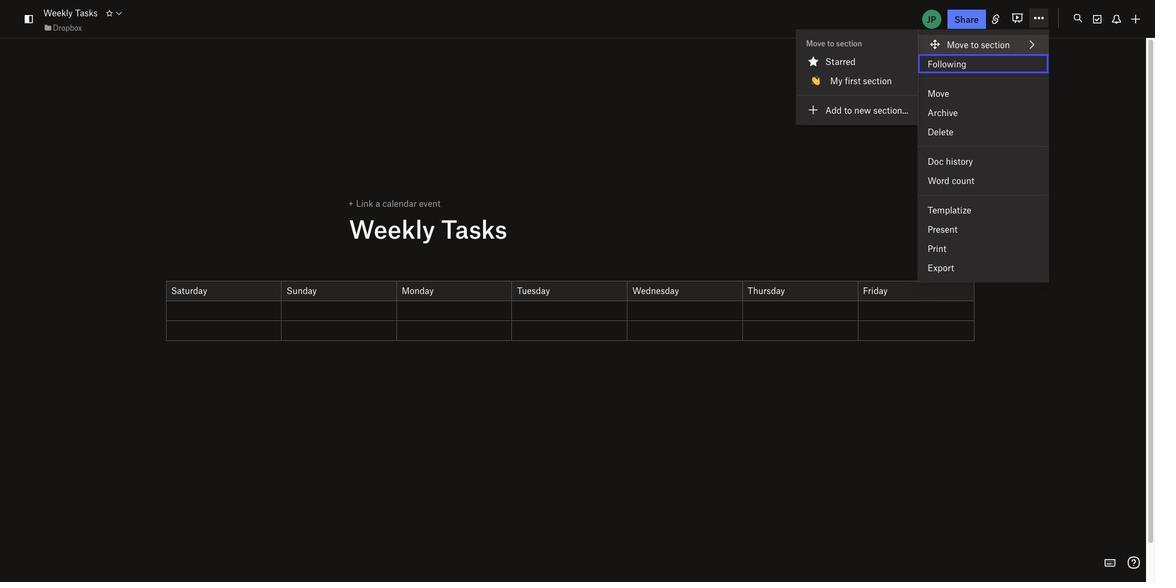 Task type: vqa. For each thing, say whether or not it's contained in the screenshot.
wednesday
yes



Task type: describe. For each thing, give the bounding box(es) containing it.
present button
[[918, 220, 1049, 239]]

new
[[855, 105, 871, 116]]

export
[[928, 262, 954, 273]]

to for 'add to new section...' menu item at right
[[844, 105, 852, 116]]

tuesday
[[517, 285, 550, 296]]

following button
[[918, 54, 1049, 73]]

history
[[946, 156, 973, 167]]

thursday
[[748, 285, 785, 296]]

move up starred
[[806, 39, 826, 48]]

move button
[[918, 84, 1049, 103]]

print
[[928, 243, 947, 254]]

friday
[[863, 285, 888, 296]]

starred
[[826, 56, 856, 67]]

word
[[928, 175, 950, 186]]

doc
[[928, 156, 944, 167]]

archive
[[928, 107, 958, 118]]

delete
[[928, 126, 954, 137]]

sunday
[[287, 285, 317, 296]]

present
[[928, 224, 958, 235]]

waving hand image
[[811, 76, 821, 85]]

add
[[826, 105, 842, 116]]

archive button
[[918, 103, 1049, 122]]

1 vertical spatial tasks
[[441, 213, 507, 243]]

doc history button
[[918, 152, 1049, 171]]

0 horizontal spatial section
[[836, 39, 862, 48]]

add to new section...
[[826, 105, 909, 116]]

count
[[952, 175, 975, 186]]

section for move to section menu item
[[981, 39, 1010, 50]]

menu containing starred
[[797, 30, 918, 125]]

menu containing move to section
[[918, 30, 1049, 282]]

0 horizontal spatial weekly
[[43, 7, 73, 18]]

templatize button
[[918, 200, 1049, 220]]

saturday
[[171, 285, 207, 296]]

jp
[[927, 14, 936, 24]]



Task type: locate. For each thing, give the bounding box(es) containing it.
to
[[827, 39, 835, 48], [971, 39, 979, 50], [844, 105, 852, 116]]

section
[[836, 39, 862, 48], [981, 39, 1010, 50], [863, 75, 892, 86]]

2 horizontal spatial section
[[981, 39, 1010, 50]]

1 vertical spatial weekly tasks
[[349, 213, 507, 243]]

weekly
[[43, 7, 73, 18], [349, 213, 435, 243]]

move inside 'button'
[[928, 88, 949, 99]]

templatize
[[928, 205, 972, 215]]

1 horizontal spatial tasks
[[441, 213, 507, 243]]

word count button
[[918, 171, 1049, 190]]

my first section menu item
[[797, 71, 918, 90]]

starred menu item
[[797, 52, 918, 71]]

move up following
[[947, 39, 969, 50]]

1 vertical spatial weekly
[[349, 213, 435, 243]]

dropbox
[[53, 23, 82, 32]]

0 horizontal spatial weekly tasks
[[43, 7, 98, 18]]

delete button
[[918, 122, 1049, 141]]

1 horizontal spatial weekly tasks
[[349, 213, 507, 243]]

move to section up following "button"
[[947, 39, 1010, 50]]

1 horizontal spatial to
[[844, 105, 852, 116]]

0 horizontal spatial to
[[827, 39, 835, 48]]

move to section
[[806, 39, 862, 48], [947, 39, 1010, 50]]

menu
[[797, 30, 918, 125], [918, 30, 1049, 282]]

to for move to section menu item
[[971, 39, 979, 50]]

tasks
[[75, 7, 98, 18], [441, 213, 507, 243]]

0 vertical spatial tasks
[[75, 7, 98, 18]]

export button
[[918, 258, 1049, 277]]

section for my first section menu item
[[863, 75, 892, 86]]

to inside 'add to new section...' menu item
[[844, 105, 852, 116]]

move to section up starred
[[806, 39, 862, 48]]

0 horizontal spatial menu
[[797, 30, 918, 125]]

2 menu from the left
[[918, 30, 1049, 282]]

dropbox link
[[43, 22, 82, 34]]

weekly tasks
[[43, 7, 98, 18], [349, 213, 507, 243]]

1 horizontal spatial weekly
[[349, 213, 435, 243]]

section up following "button"
[[981, 39, 1010, 50]]

1 horizontal spatial menu
[[918, 30, 1049, 282]]

1 menu from the left
[[797, 30, 918, 125]]

to right add
[[844, 105, 852, 116]]

section...
[[874, 105, 909, 116]]

move
[[806, 39, 826, 48], [947, 39, 969, 50], [928, 88, 949, 99]]

1 horizontal spatial move to section
[[947, 39, 1010, 50]]

move inside menu item
[[947, 39, 969, 50]]

doc history
[[928, 156, 973, 167]]

0 vertical spatial weekly
[[43, 7, 73, 18]]

share button
[[947, 9, 986, 29]]

section up starred 'menu item'
[[836, 39, 862, 48]]

monday
[[402, 285, 434, 296]]

word count
[[928, 175, 975, 186]]

my first section
[[830, 75, 892, 86]]

share
[[955, 14, 979, 24]]

1 horizontal spatial section
[[863, 75, 892, 86]]

2 horizontal spatial to
[[971, 39, 979, 50]]

following
[[928, 58, 967, 69]]

weekly tasks link
[[43, 6, 98, 19]]

to up following "button"
[[971, 39, 979, 50]]

0 vertical spatial weekly tasks
[[43, 7, 98, 18]]

add to new section... menu item
[[797, 100, 918, 120]]

to up starred
[[827, 39, 835, 48]]

move to section menu item
[[918, 35, 1049, 54]]

move up archive
[[928, 88, 949, 99]]

jp button
[[921, 8, 943, 30]]

wednesday
[[633, 285, 679, 296]]

print button
[[918, 239, 1049, 258]]

my
[[830, 75, 843, 86]]

0 horizontal spatial move to section
[[806, 39, 862, 48]]

first
[[845, 75, 861, 86]]

section right first
[[863, 75, 892, 86]]

move to section inside menu item
[[947, 39, 1010, 50]]

0 horizontal spatial tasks
[[75, 7, 98, 18]]

to inside move to section menu item
[[971, 39, 979, 50]]



